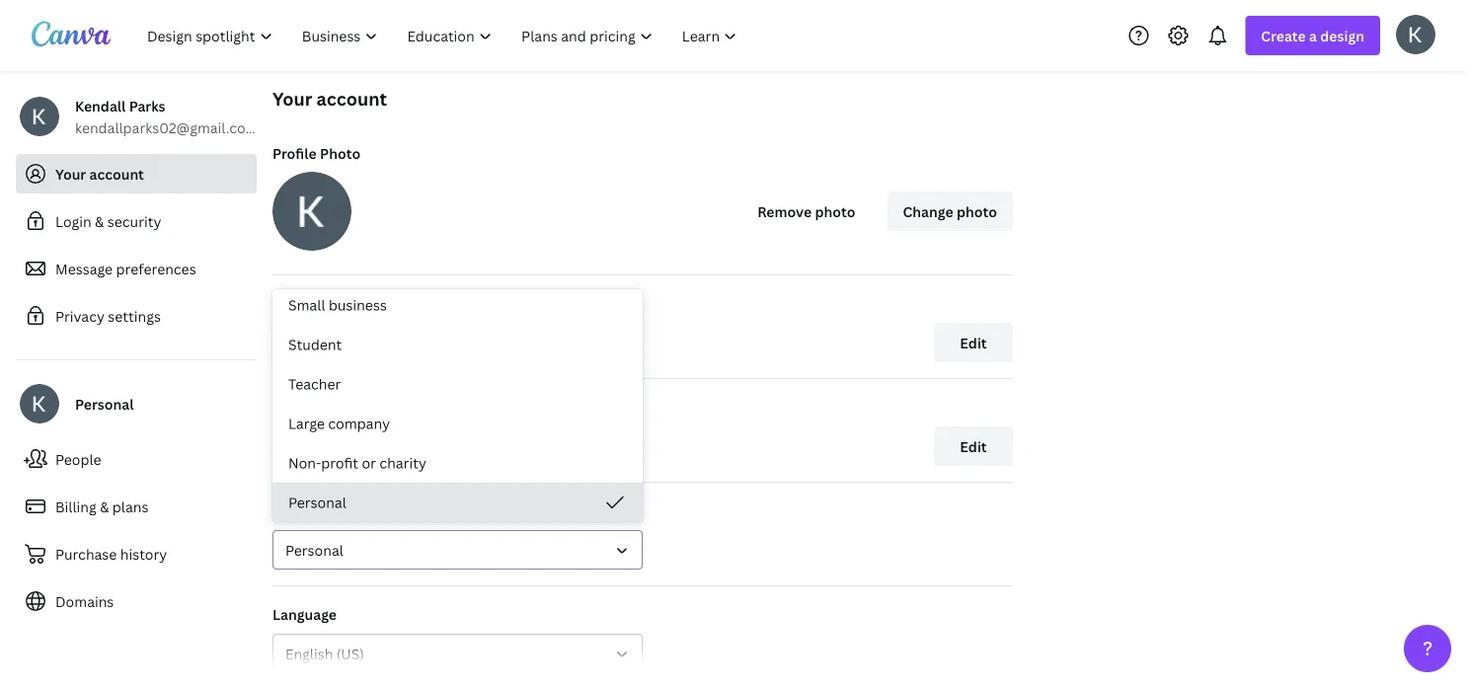 Task type: vqa. For each thing, say whether or not it's contained in the screenshot.
design
yes



Task type: locate. For each thing, give the bounding box(es) containing it.
privacy settings link
[[16, 296, 257, 336]]

privacy
[[55, 307, 105, 325]]

parks for kendall parks kendallparks02@gmail.com
[[129, 96, 165, 115]]

your account up photo
[[273, 86, 387, 111]]

be
[[366, 501, 383, 520]]

preferences
[[116, 259, 196, 278]]

0 vertical spatial edit button
[[934, 323, 1013, 362]]

1 vertical spatial account
[[89, 164, 144, 183]]

kendall for kendall parks kendallparks02@gmail.com
[[75, 96, 126, 115]]

1 horizontal spatial kendall
[[273, 324, 322, 343]]

personal down "will"
[[285, 541, 343, 559]]

1 edit from the top
[[960, 333, 987, 352]]

your up login
[[55, 164, 86, 183]]

1 vertical spatial personal
[[288, 493, 346, 512]]

1 vertical spatial edit button
[[934, 427, 1013, 466]]

0 vertical spatial edit
[[960, 333, 987, 352]]

kendallparks02@gmail.com
[[75, 118, 258, 137], [273, 428, 456, 447]]

0 horizontal spatial your
[[55, 164, 86, 183]]

Personal button
[[273, 530, 643, 570]]

edit button
[[934, 323, 1013, 362], [934, 427, 1013, 466]]

1 vertical spatial &
[[100, 497, 109, 516]]

purchase history link
[[16, 534, 257, 574]]

email address
[[273, 397, 366, 416]]

1 horizontal spatial parks
[[326, 324, 361, 343]]

kendall up your account link
[[75, 96, 126, 115]]

kendall parks
[[273, 324, 361, 343]]

large
[[288, 414, 325, 433]]

kendall inside kendall parks kendallparks02@gmail.com
[[75, 96, 126, 115]]

1 horizontal spatial your account
[[273, 86, 387, 111]]

security
[[107, 212, 161, 231]]

1 vertical spatial parks
[[326, 324, 361, 343]]

large company option
[[273, 404, 643, 443]]

billing
[[55, 497, 96, 516]]

charity
[[380, 454, 426, 472]]

personal option
[[273, 483, 643, 522]]

login
[[55, 212, 91, 231]]

account
[[317, 86, 387, 111], [89, 164, 144, 183]]

1 vertical spatial kendallparks02@gmail.com
[[273, 428, 456, 447]]

parks up your account link
[[129, 96, 165, 115]]

photo right change
[[957, 202, 997, 221]]

edit
[[960, 333, 987, 352], [960, 437, 987, 456]]

teacher button
[[273, 364, 643, 404]]

non-profit or charity
[[288, 454, 426, 472]]

your account
[[273, 86, 387, 111], [55, 164, 144, 183]]

change
[[903, 202, 953, 221]]

parks
[[129, 96, 165, 115], [326, 324, 361, 343]]

parks inside kendall parks kendallparks02@gmail.com
[[129, 96, 165, 115]]

0 vertical spatial &
[[95, 212, 104, 231]]

2 photo from the left
[[957, 202, 997, 221]]

photo right "remove"
[[815, 202, 856, 221]]

personal up people in the left bottom of the page
[[75, 394, 134, 413]]

your account up login & security
[[55, 164, 144, 183]]

1 photo from the left
[[815, 202, 856, 221]]

0 vertical spatial your account
[[273, 86, 387, 111]]

small business button
[[273, 285, 643, 325]]

teacher
[[288, 375, 341, 393]]

kendallparks02@gmail.com up or
[[273, 428, 456, 447]]

english
[[285, 644, 333, 663]]

edit button for kendallparks02@gmail.com
[[934, 427, 1013, 466]]

list box
[[273, 285, 643, 522]]

small business
[[288, 296, 387, 314]]

kendallparks02@gmail.com up your account link
[[75, 118, 258, 137]]

photo
[[815, 202, 856, 221], [957, 202, 997, 221]]

profile
[[273, 144, 317, 162]]

small
[[288, 296, 325, 314]]

personal
[[75, 394, 134, 413], [288, 493, 346, 512], [285, 541, 343, 559]]

remove photo button
[[742, 192, 871, 231]]

student
[[288, 335, 342, 354]]

1 vertical spatial kendall
[[273, 324, 322, 343]]

kendall
[[75, 96, 126, 115], [273, 324, 322, 343]]

create
[[1261, 26, 1306, 45]]

photo for change photo
[[957, 202, 997, 221]]

message preferences
[[55, 259, 196, 278]]

your
[[273, 86, 312, 111], [55, 164, 86, 183]]

or
[[362, 454, 376, 472]]

personal inside option
[[288, 493, 346, 512]]

0 horizontal spatial photo
[[815, 202, 856, 221]]

people link
[[16, 439, 257, 479]]

what will you be using canva for?
[[273, 501, 497, 520]]

0 vertical spatial kendall
[[75, 96, 126, 115]]

canva
[[425, 501, 467, 520]]

0 horizontal spatial kendallparks02@gmail.com
[[75, 118, 258, 137]]

teacher option
[[273, 364, 643, 404]]

language
[[273, 605, 337, 623]]

& for billing
[[100, 497, 109, 516]]

0 horizontal spatial kendall
[[75, 96, 126, 115]]

parks for kendall parks
[[326, 324, 361, 343]]

a
[[1309, 26, 1317, 45]]

photo for remove photo
[[815, 202, 856, 221]]

1 vertical spatial edit
[[960, 437, 987, 456]]

0 horizontal spatial your account
[[55, 164, 144, 183]]

your up profile
[[273, 86, 312, 111]]

0 vertical spatial your
[[273, 86, 312, 111]]

1 horizontal spatial account
[[317, 86, 387, 111]]

for?
[[470, 501, 497, 520]]

2 edit from the top
[[960, 437, 987, 456]]

login & security
[[55, 212, 161, 231]]

&
[[95, 212, 104, 231], [100, 497, 109, 516]]

0 vertical spatial parks
[[129, 96, 165, 115]]

& left 'plans'
[[100, 497, 109, 516]]

student button
[[273, 325, 643, 364]]

& right login
[[95, 212, 104, 231]]

2 edit button from the top
[[934, 427, 1013, 466]]

large company button
[[273, 404, 643, 443]]

0 horizontal spatial parks
[[129, 96, 165, 115]]

2 vertical spatial personal
[[285, 541, 343, 559]]

history
[[120, 545, 167, 563]]

account up photo
[[317, 86, 387, 111]]

english (us)
[[285, 644, 364, 663]]

change photo
[[903, 202, 997, 221]]

1 edit button from the top
[[934, 323, 1013, 362]]

1 horizontal spatial photo
[[957, 202, 997, 221]]

1 horizontal spatial your
[[273, 86, 312, 111]]

message
[[55, 259, 113, 278]]

using
[[386, 501, 422, 520]]

kendall down 'small'
[[273, 324, 322, 343]]

personal down non-
[[288, 493, 346, 512]]

parks down small business
[[326, 324, 361, 343]]

0 vertical spatial kendallparks02@gmail.com
[[75, 118, 258, 137]]

account up login & security
[[89, 164, 144, 183]]



Task type: describe. For each thing, give the bounding box(es) containing it.
email
[[273, 397, 310, 416]]

company
[[328, 414, 390, 433]]

kendall for kendall parks
[[273, 324, 322, 343]]

kendall parks image
[[1396, 15, 1436, 54]]

plans
[[112, 497, 149, 516]]

(us)
[[336, 644, 364, 663]]

& for login
[[95, 212, 104, 231]]

you
[[337, 501, 362, 520]]

1 vertical spatial your
[[55, 164, 86, 183]]

photo
[[320, 144, 361, 162]]

business
[[329, 296, 387, 314]]

profile photo
[[273, 144, 361, 162]]

top level navigation element
[[134, 16, 754, 55]]

large company
[[288, 414, 390, 433]]

purchase
[[55, 545, 117, 563]]

your account link
[[16, 154, 257, 194]]

message preferences link
[[16, 249, 257, 288]]

edit for kendallparks02@gmail.com
[[960, 437, 987, 456]]

will
[[311, 501, 334, 520]]

small business option
[[273, 285, 643, 325]]

what
[[273, 501, 308, 520]]

profit
[[321, 454, 358, 472]]

create a design button
[[1245, 16, 1380, 55]]

create a design
[[1261, 26, 1364, 45]]

name
[[273, 294, 312, 312]]

1 horizontal spatial kendallparks02@gmail.com
[[273, 428, 456, 447]]

non-profit or charity button
[[273, 443, 643, 483]]

change photo button
[[887, 192, 1013, 231]]

remove photo
[[758, 202, 856, 221]]

student option
[[273, 325, 643, 364]]

Language: English (US) button
[[273, 634, 643, 673]]

list box containing small business
[[273, 285, 643, 522]]

design
[[1320, 26, 1364, 45]]

non-
[[288, 454, 321, 472]]

edit button for kendall parks
[[934, 323, 1013, 362]]

billing & plans link
[[16, 487, 257, 526]]

purchase history
[[55, 545, 167, 563]]

settings
[[108, 307, 161, 325]]

remove
[[758, 202, 812, 221]]

personal button
[[273, 483, 643, 522]]

domains
[[55, 592, 114, 611]]

people
[[55, 450, 101, 468]]

kendall parks kendallparks02@gmail.com
[[75, 96, 258, 137]]

0 vertical spatial personal
[[75, 394, 134, 413]]

non-profit or charity option
[[273, 443, 643, 483]]

1 vertical spatial your account
[[55, 164, 144, 183]]

login & security link
[[16, 201, 257, 241]]

0 vertical spatial account
[[317, 86, 387, 111]]

domains link
[[16, 582, 257, 621]]

billing & plans
[[55, 497, 149, 516]]

privacy settings
[[55, 307, 161, 325]]

edit for kendall parks
[[960, 333, 987, 352]]

address
[[313, 397, 366, 416]]

0 horizontal spatial account
[[89, 164, 144, 183]]



